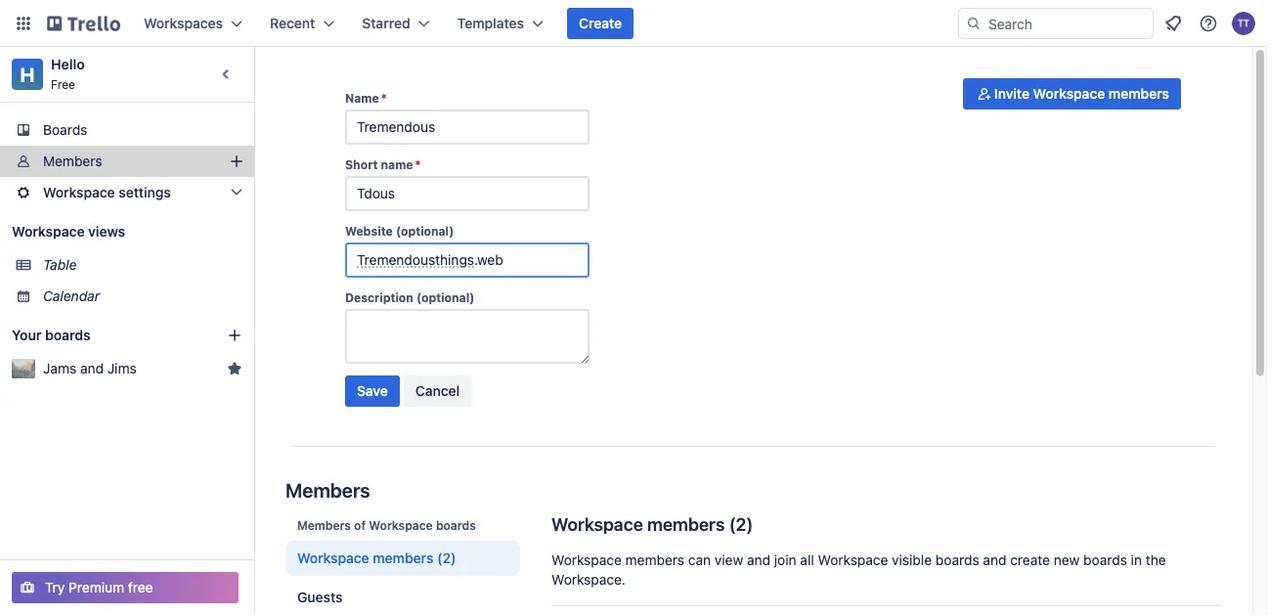 Task type: describe. For each thing, give the bounding box(es) containing it.
settings
[[119, 184, 171, 201]]

name
[[381, 158, 413, 171]]

0 notifications image
[[1162, 12, 1186, 35]]

table
[[43, 257, 77, 273]]

search image
[[967, 16, 982, 31]]

jams and jims link
[[43, 359, 219, 379]]

guests
[[297, 589, 343, 606]]

workspaces button
[[132, 8, 254, 39]]

1 horizontal spatial *
[[415, 158, 421, 171]]

0 vertical spatial members
[[43, 153, 102, 169]]

premium
[[69, 580, 124, 596]]

try
[[45, 580, 65, 596]]

0 vertical spatial workspace members
[[552, 514, 725, 535]]

description (optional)
[[345, 291, 475, 304]]

boards
[[43, 122, 87, 138]]

members up can at the bottom of the page
[[648, 514, 725, 535]]

invite workspace members button
[[964, 78, 1182, 110]]

workspace members can view and join all workspace visible boards and create new boards in the workspace.
[[552, 552, 1167, 588]]

join
[[775, 552, 797, 568]]

0 horizontal spatial and
[[80, 361, 104, 377]]

templates
[[458, 15, 524, 31]]

create
[[1011, 552, 1051, 568]]

members inside button
[[1109, 86, 1170, 102]]

your
[[12, 327, 42, 343]]

jams and jims
[[43, 361, 137, 377]]

save
[[357, 383, 388, 399]]

create
[[579, 15, 622, 31]]

boards link
[[0, 114, 254, 146]]

name *
[[345, 91, 387, 105]]

invite workspace members
[[995, 86, 1170, 102]]

save button
[[345, 376, 400, 407]]

add board image
[[227, 328, 243, 343]]

(optional) for website (optional)
[[396, 224, 454, 238]]

h
[[20, 63, 35, 86]]

table link
[[43, 255, 243, 275]]

of
[[354, 519, 366, 532]]

short name *
[[345, 158, 421, 171]]

1 horizontal spatial and
[[747, 552, 771, 568]]

starred
[[362, 15, 411, 31]]

in
[[1132, 552, 1143, 568]]

starred icon image
[[227, 361, 243, 377]]

can
[[689, 552, 711, 568]]

members down members of workspace boards
[[373, 550, 434, 566]]

name
[[345, 91, 379, 105]]

the
[[1146, 552, 1167, 568]]

recent
[[270, 15, 315, 31]]

1 vertical spatial members
[[286, 478, 370, 501]]

1 vertical spatial workspace members
[[297, 550, 434, 566]]

workspace views
[[12, 224, 125, 240]]

view
[[715, 552, 744, 568]]

members link
[[0, 146, 254, 177]]

back to home image
[[47, 8, 120, 39]]

terry turtle (terryturtle) image
[[1233, 12, 1256, 35]]

cancel
[[416, 383, 460, 399]]

boards up (2)
[[436, 519, 476, 532]]

description
[[345, 291, 414, 304]]

(2)
[[437, 550, 456, 566]]

members inside workspace members can view and join all workspace visible boards and create new boards in the workspace.
[[626, 552, 685, 568]]



Task type: vqa. For each thing, say whether or not it's contained in the screenshot.
"daily board" to the right
no



Task type: locate. For each thing, give the bounding box(es) containing it.
members
[[1109, 86, 1170, 102], [648, 514, 725, 535], [373, 550, 434, 566], [626, 552, 685, 568]]

all
[[801, 552, 815, 568]]

try premium free
[[45, 580, 153, 596]]

boards
[[45, 327, 91, 343], [436, 519, 476, 532], [936, 552, 980, 568], [1084, 552, 1128, 568]]

website
[[345, 224, 393, 238]]

boards right visible in the right bottom of the page
[[936, 552, 980, 568]]

guests link
[[286, 580, 520, 615]]

create button
[[567, 8, 634, 39]]

2 vertical spatial members
[[297, 519, 351, 532]]

primary element
[[0, 0, 1268, 47]]

your boards
[[12, 327, 91, 343]]

None text field
[[345, 309, 590, 364]]

hello
[[51, 56, 85, 72]]

and left join
[[747, 552, 771, 568]]

cancel button
[[404, 376, 472, 407]]

hello link
[[51, 56, 85, 72]]

workspace settings button
[[0, 177, 254, 208]]

0 vertical spatial (optional)
[[396, 224, 454, 238]]

visible
[[892, 552, 932, 568]]

calendar
[[43, 288, 100, 304]]

short
[[345, 158, 378, 171]]

members left of
[[297, 519, 351, 532]]

members up of
[[286, 478, 370, 501]]

)
[[747, 514, 754, 535]]

1 horizontal spatial workspace members
[[552, 514, 725, 535]]

invite
[[995, 86, 1030, 102]]

workspace navigation collapse icon image
[[213, 61, 241, 88]]

free
[[51, 77, 75, 91]]

members of workspace boards
[[297, 519, 476, 532]]

organizationdetailform element
[[345, 90, 590, 415]]

None text field
[[345, 110, 590, 145], [345, 176, 590, 211], [345, 243, 590, 278], [345, 110, 590, 145], [345, 176, 590, 211], [345, 243, 590, 278]]

and left the create
[[984, 552, 1007, 568]]

workspace settings
[[43, 184, 171, 201]]

( 2 )
[[729, 514, 754, 535]]

boards left "in"
[[1084, 552, 1128, 568]]

workspace.
[[552, 572, 626, 588]]

workspace
[[1034, 86, 1106, 102], [43, 184, 115, 201], [12, 224, 85, 240], [552, 514, 644, 535], [369, 519, 433, 532], [297, 550, 369, 566], [552, 552, 622, 568], [818, 552, 889, 568]]

views
[[88, 224, 125, 240]]

workspace members
[[552, 514, 725, 535], [297, 550, 434, 566]]

workspace inside dropdown button
[[43, 184, 115, 201]]

1 vertical spatial *
[[415, 158, 421, 171]]

0 horizontal spatial *
[[381, 91, 387, 105]]

workspaces
[[144, 15, 223, 31]]

sm image
[[975, 84, 995, 104]]

and
[[80, 361, 104, 377], [747, 552, 771, 568], [984, 552, 1007, 568]]

new
[[1054, 552, 1080, 568]]

h link
[[12, 59, 43, 90]]

and left jims
[[80, 361, 104, 377]]

1 vertical spatial (optional)
[[417, 291, 475, 304]]

free
[[128, 580, 153, 596]]

jams
[[43, 361, 76, 377]]

website (optional)
[[345, 224, 454, 238]]

Search field
[[982, 9, 1153, 38]]

templates button
[[446, 8, 556, 39]]

starred button
[[351, 8, 442, 39]]

(optional) right description at the left top
[[417, 291, 475, 304]]

boards up jams
[[45, 327, 91, 343]]

0 vertical spatial *
[[381, 91, 387, 105]]

try premium free button
[[12, 572, 239, 604]]

(optional)
[[396, 224, 454, 238], [417, 291, 475, 304]]

open information menu image
[[1199, 14, 1219, 33]]

* right name on the top left of page
[[415, 158, 421, 171]]

workspace members down of
[[297, 550, 434, 566]]

(optional) for description (optional)
[[417, 291, 475, 304]]

(optional) right website on the top left of page
[[396, 224, 454, 238]]

2 horizontal spatial and
[[984, 552, 1007, 568]]

members
[[43, 153, 102, 169], [286, 478, 370, 501], [297, 519, 351, 532]]

jims
[[107, 361, 137, 377]]

workspace inside button
[[1034, 86, 1106, 102]]

2
[[736, 514, 747, 535]]

members down boards
[[43, 153, 102, 169]]

workspace members up can at the bottom of the page
[[552, 514, 725, 535]]

hello free
[[51, 56, 85, 91]]

members down 0 notifications icon
[[1109, 86, 1170, 102]]

0 horizontal spatial workspace members
[[297, 550, 434, 566]]

recent button
[[258, 8, 347, 39]]

(
[[729, 514, 736, 535]]

*
[[381, 91, 387, 105], [415, 158, 421, 171]]

calendar link
[[43, 287, 243, 306]]

members left can at the bottom of the page
[[626, 552, 685, 568]]

* right "name" on the left top of page
[[381, 91, 387, 105]]

your boards with 1 items element
[[12, 324, 198, 347]]



